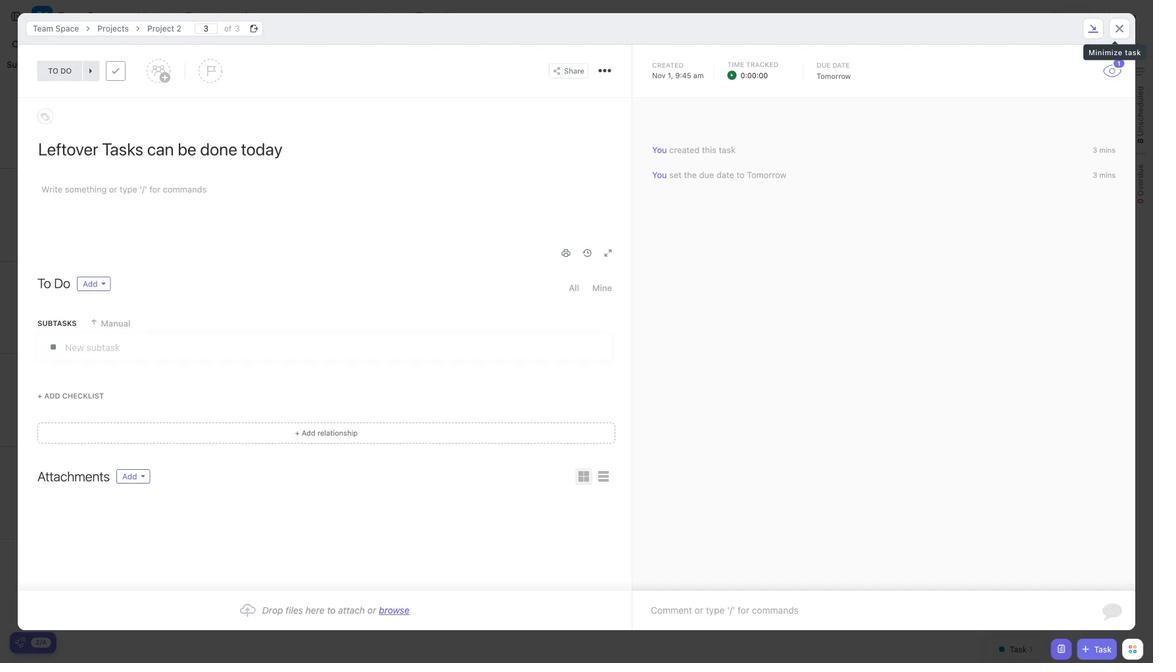 Task type: describe. For each thing, give the bounding box(es) containing it.
1 button
[[1102, 58, 1126, 78]]

today
[[756, 84, 777, 94]]

assignees
[[1038, 40, 1076, 49]]

unscheduled
[[1136, 86, 1145, 138]]

3 for you set the due date to tomorrow
[[1093, 171, 1097, 180]]

grid containing sunday
[[0, 57, 1127, 663]]

created nov 1, 9:45 am
[[652, 61, 704, 80]]

row containing leftover tasks can be done today
[[0, 57, 1127, 169]]

browse link
[[379, 605, 410, 616]]

sunday
[[7, 59, 37, 69]]

you created this task
[[652, 145, 736, 155]]

am
[[693, 71, 704, 80]]

here
[[306, 605, 325, 616]]

2
[[176, 24, 181, 33]]

me
[[1005, 40, 1016, 49]]

project 2
[[147, 24, 181, 33]]

to
[[37, 275, 51, 291]]

list
[[152, 11, 168, 22]]

29
[[629, 527, 638, 536]]

share button inside the task details element
[[549, 63, 588, 79]]

attachments
[[37, 469, 110, 484]]

team space for team space button
[[58, 10, 118, 23]]

row containing 19
[[0, 354, 1127, 447]]

to do
[[48, 67, 72, 75]]

this
[[702, 145, 716, 155]]

board
[[198, 11, 224, 22]]

of 3
[[224, 24, 240, 33]]

team space link
[[26, 21, 86, 36]]

monday
[[168, 59, 200, 69]]

browse
[[379, 605, 410, 616]]

tasks
[[685, 84, 706, 94]]

calendar link
[[254, 0, 298, 33]]

dialog containing to do
[[18, 13, 1135, 630]]

0:00:00 button
[[727, 70, 787, 81]]

today
[[170, 40, 192, 49]]

set
[[669, 170, 682, 180]]

chat
[[377, 11, 398, 22]]

0
[[1136, 198, 1145, 204]]

created
[[652, 61, 684, 69]]

minimize task image
[[1088, 24, 1098, 33]]

date
[[832, 61, 850, 69]]

team space button
[[53, 2, 118, 31]]

1 horizontal spatial 1
[[1057, 12, 1061, 21]]

+ for + add checklist
[[37, 392, 42, 400]]

checklist
[[62, 392, 104, 400]]

table link
[[428, 0, 457, 33]]

29 row
[[0, 447, 1127, 540]]

mine
[[592, 283, 612, 293]]

friday
[[812, 59, 837, 69]]

15 row
[[0, 262, 1127, 354]]

assignees button
[[1021, 37, 1082, 53]]

+ add relationship
[[295, 429, 358, 437]]

tracked
[[746, 60, 779, 68]]

share for rightmost share button
[[1115, 12, 1136, 21]]

the
[[684, 170, 697, 180]]

table
[[428, 11, 452, 22]]

of
[[224, 24, 232, 33]]

chat link
[[377, 0, 403, 33]]

8 row
[[0, 169, 1127, 262]]

task settings image
[[603, 69, 606, 72]]

set priority element
[[199, 59, 222, 83]]

all
[[569, 283, 579, 293]]

space for "team space" link
[[55, 24, 79, 33]]

team for team space button
[[58, 10, 85, 23]]

task details element
[[18, 45, 1135, 98]]

1 inside row
[[635, 156, 638, 165]]

leftover
[[652, 84, 683, 94]]

tasks...
[[52, 40, 79, 49]]

3 mins for you set the due date to tomorrow
[[1093, 171, 1116, 180]]

manual button
[[90, 312, 130, 335]]

mins for you created this task
[[1099, 146, 1116, 154]]

share for share button inside the task details element
[[564, 67, 584, 75]]

to do button
[[37, 61, 82, 81]]

team space for "team space" link
[[33, 24, 79, 33]]

task
[[1094, 645, 1112, 654]]

search tasks...
[[24, 40, 79, 49]]

add right "do"
[[83, 279, 98, 289]]

22
[[629, 434, 638, 443]]

or
[[367, 605, 376, 616]]

attach
[[338, 605, 365, 616]]

thursday
[[651, 59, 689, 69]]

Edit task name text field
[[38, 138, 612, 160]]

drop files here to attach or browse
[[262, 605, 410, 616]]

Search tasks... text field
[[24, 35, 133, 54]]

1 horizontal spatial to
[[327, 605, 336, 616]]

calendar
[[254, 11, 293, 22]]

add right attachments
[[122, 472, 137, 481]]

created
[[669, 145, 700, 155]]



Task type: vqa. For each thing, say whether or not it's contained in the screenshot.
the "user group" image inside Recents dialog's THE TASK 3
no



Task type: locate. For each thing, give the bounding box(es) containing it.
space up tasks...
[[55, 24, 79, 33]]

0 vertical spatial add button
[[77, 277, 111, 291]]

to right date
[[736, 170, 744, 180]]

share button left task settings icon
[[549, 63, 588, 79]]

team space inside button
[[58, 10, 118, 23]]

tomorrow right date
[[747, 170, 787, 180]]

3
[[235, 24, 240, 33], [1093, 146, 1097, 154], [1093, 171, 1097, 180]]

0 vertical spatial share button
[[1098, 6, 1141, 27]]

team up tasks...
[[58, 10, 85, 23]]

do
[[60, 67, 72, 75]]

1 vertical spatial mins
[[1099, 171, 1116, 180]]

1 horizontal spatial space
[[87, 10, 118, 23]]

leftover tasks can be done today
[[652, 84, 777, 94]]

tomorrow inside task history region
[[747, 170, 787, 180]]

3 mins
[[1093, 146, 1116, 154], [1093, 171, 1116, 180]]

files
[[286, 605, 303, 616]]

1 vertical spatial 1
[[1118, 60, 1120, 67]]

you for you created this task
[[652, 145, 667, 155]]

add button right "do"
[[77, 277, 111, 291]]

list link
[[152, 0, 173, 33]]

you left created
[[652, 145, 667, 155]]

today button
[[167, 38, 194, 51]]

team up search
[[33, 24, 53, 33]]

0 horizontal spatial +
[[37, 392, 42, 400]]

can
[[708, 84, 721, 94]]

3 for you created this task
[[1093, 146, 1097, 154]]

space inside button
[[87, 10, 118, 23]]

gantt link
[[323, 0, 353, 33]]

+ left checklist
[[37, 392, 42, 400]]

team space up search tasks...
[[33, 24, 79, 33]]

20
[[306, 434, 316, 443]]

1 vertical spatial add button
[[116, 469, 150, 484]]

add
[[83, 279, 98, 289], [44, 392, 60, 400], [302, 429, 315, 437], [122, 472, 137, 481]]

to inside to do dropdown button
[[48, 67, 58, 75]]

0 vertical spatial team space
[[58, 10, 118, 23]]

+
[[37, 392, 42, 400], [295, 429, 300, 437]]

1 vertical spatial tomorrow
[[747, 170, 787, 180]]

2 horizontal spatial to
[[736, 170, 744, 180]]

mine link
[[592, 277, 612, 299]]

overdue
[[1136, 164, 1145, 198]]

add button for to do
[[77, 277, 111, 291]]

1 horizontal spatial tomorrow
[[817, 72, 851, 81]]

0 vertical spatial to
[[48, 67, 58, 75]]

you for you set the due date to tomorrow
[[652, 170, 667, 180]]

0:00:00
[[741, 71, 768, 80]]

0 vertical spatial space
[[87, 10, 118, 23]]

0 horizontal spatial share button
[[549, 63, 588, 79]]

tomorrow down date
[[817, 72, 851, 81]]

0 horizontal spatial 1
[[635, 156, 638, 165]]

1 mins from the top
[[1099, 146, 1116, 154]]

add left the 'relationship'
[[302, 429, 315, 437]]

team space inside task locations element
[[33, 24, 79, 33]]

+ add checklist
[[37, 392, 104, 400]]

to right here
[[327, 605, 336, 616]]

+ for + add relationship
[[295, 429, 300, 437]]

to left do at left top
[[48, 67, 58, 75]]

space for team space button
[[87, 10, 118, 23]]

subtasks
[[37, 319, 77, 328]]

0 horizontal spatial space
[[55, 24, 79, 33]]

share button up 1 "dropdown button"
[[1098, 6, 1141, 27]]

share left task settings icon
[[564, 67, 584, 75]]

0 vertical spatial +
[[37, 392, 42, 400]]

1 vertical spatial row
[[0, 354, 1127, 447]]

board link
[[198, 0, 229, 33]]

New subtask text field
[[65, 335, 611, 359]]

task history region
[[632, 98, 1135, 591]]

add button down 19
[[116, 469, 150, 484]]

+ left 20
[[295, 429, 300, 437]]

0 vertical spatial mins
[[1099, 146, 1116, 154]]

team space up projects
[[58, 10, 118, 23]]

1 horizontal spatial share
[[1115, 12, 1136, 21]]

drop
[[262, 605, 283, 616]]

to do
[[37, 275, 70, 291]]

1 vertical spatial team
[[33, 24, 53, 33]]

1 horizontal spatial +
[[295, 429, 300, 437]]

1 horizontal spatial share button
[[1098, 6, 1141, 27]]

team for "team space" link
[[33, 24, 53, 33]]

due date tomorrow
[[817, 61, 851, 81]]

project 2 link
[[141, 21, 188, 36]]

add button for attachments
[[116, 469, 150, 484]]

8 inside row
[[633, 249, 638, 258]]

0 horizontal spatial tomorrow
[[747, 170, 787, 180]]

0 vertical spatial 3 mins
[[1093, 146, 1116, 154]]

1 vertical spatial you
[[652, 170, 667, 180]]

task body element
[[18, 98, 632, 591]]

you set the due date to tomorrow
[[652, 170, 787, 180]]

1 vertical spatial space
[[55, 24, 79, 33]]

0 vertical spatial row
[[0, 57, 1127, 169]]

dialog
[[18, 13, 1135, 630]]

team inside task locations element
[[33, 24, 53, 33]]

1 you from the top
[[652, 145, 667, 155]]

2 row from the top
[[0, 354, 1127, 447]]

nov
[[652, 71, 666, 80]]

21
[[469, 434, 477, 443]]

0 vertical spatial tomorrow
[[817, 72, 851, 81]]

0 vertical spatial 1
[[1057, 12, 1061, 21]]

8
[[1136, 138, 1145, 144], [633, 249, 638, 258]]

time tracked
[[727, 60, 779, 68]]

2 mins from the top
[[1099, 171, 1116, 180]]

time
[[727, 60, 744, 68]]

done
[[735, 84, 754, 94]]

3 inside task locations element
[[235, 24, 240, 33]]

1 horizontal spatial 8
[[1136, 138, 1145, 144]]

me button
[[990, 37, 1021, 53]]

2 3 mins from the top
[[1093, 171, 1116, 180]]

project
[[147, 24, 174, 33]]

add left checklist
[[44, 392, 60, 400]]

1 vertical spatial to
[[736, 170, 744, 180]]

all link
[[569, 277, 579, 299]]

1 vertical spatial 3
[[1093, 146, 1097, 154]]

space inside task locations element
[[55, 24, 79, 33]]

2 vertical spatial 1
[[635, 156, 638, 165]]

2 vertical spatial 3
[[1093, 171, 1097, 180]]

gantt
[[323, 11, 347, 22]]

do
[[54, 275, 70, 291]]

1 vertical spatial share button
[[549, 63, 588, 79]]

0 vertical spatial 8
[[1136, 138, 1145, 144]]

0 vertical spatial team
[[58, 10, 85, 23]]

add button
[[77, 277, 111, 291], [116, 469, 150, 484]]

share button
[[1098, 6, 1141, 27], [549, 63, 588, 79]]

be
[[724, 84, 733, 94]]

tomorrow inside due date tomorrow
[[817, 72, 851, 81]]

0 horizontal spatial 8
[[633, 249, 638, 258]]

team
[[58, 10, 85, 23], [33, 24, 53, 33]]

2 horizontal spatial 1
[[1118, 60, 1120, 67]]

task
[[719, 145, 736, 155]]

1,
[[668, 71, 673, 80]]

0 vertical spatial you
[[652, 145, 667, 155]]

1 vertical spatial 3 mins
[[1093, 171, 1116, 180]]

0 horizontal spatial share
[[564, 67, 584, 75]]

share
[[1115, 12, 1136, 21], [564, 67, 584, 75]]

9:45
[[675, 71, 691, 80]]

grid
[[0, 57, 1127, 663]]

1 vertical spatial share
[[564, 67, 584, 75]]

team inside button
[[58, 10, 85, 23]]

0 horizontal spatial team
[[33, 24, 53, 33]]

1 3 mins from the top
[[1093, 146, 1116, 154]]

to inside task history region
[[736, 170, 744, 180]]

1 inside 1 "dropdown button"
[[1118, 60, 1120, 67]]

0 vertical spatial 3
[[235, 24, 240, 33]]

1 vertical spatial team space
[[33, 24, 79, 33]]

3 mins for you created this task
[[1093, 146, 1116, 154]]

1 row from the top
[[0, 57, 1127, 169]]

you
[[652, 145, 667, 155], [652, 170, 667, 180]]

1 vertical spatial +
[[295, 429, 300, 437]]

projects
[[97, 24, 129, 33]]

share up 1 "dropdown button"
[[1115, 12, 1136, 21]]

15
[[630, 342, 638, 351]]

0 horizontal spatial add button
[[77, 277, 111, 291]]

space up projects
[[87, 10, 118, 23]]

Set task position in this List number field
[[194, 23, 218, 34]]

19
[[146, 434, 155, 443]]

tomorrow
[[817, 72, 851, 81], [747, 170, 787, 180]]

due
[[699, 170, 714, 180]]

row
[[0, 57, 1127, 169], [0, 354, 1127, 447]]

1 horizontal spatial team
[[58, 10, 85, 23]]

onboarding checklist button image
[[15, 638, 26, 648]]

date
[[716, 170, 734, 180]]

2 you from the top
[[652, 170, 667, 180]]

2 vertical spatial to
[[327, 605, 336, 616]]

task locations element
[[18, 13, 1135, 45]]

mins for you set the due date to tomorrow
[[1099, 171, 1116, 180]]

share inside the task details element
[[564, 67, 584, 75]]

1 horizontal spatial add button
[[116, 469, 150, 484]]

0 horizontal spatial to
[[48, 67, 58, 75]]

relationship
[[317, 429, 358, 437]]

2/4
[[35, 639, 46, 646]]

search
[[24, 40, 50, 49]]

projects link
[[91, 21, 135, 36]]

1 vertical spatial 8
[[633, 249, 638, 258]]

1
[[1057, 12, 1061, 21], [1118, 60, 1120, 67], [635, 156, 638, 165]]

you left "set" at the top
[[652, 170, 667, 180]]

due
[[817, 61, 831, 69]]

manual
[[101, 318, 130, 328]]

0 vertical spatial share
[[1115, 12, 1136, 21]]

set priority image
[[199, 59, 222, 83]]

cell
[[321, 169, 483, 261], [805, 169, 966, 261], [644, 262, 805, 354], [805, 262, 966, 354], [966, 262, 1127, 354], [644, 354, 805, 446], [805, 354, 966, 446], [966, 354, 1127, 446], [321, 447, 483, 539], [644, 447, 805, 539], [805, 447, 966, 539], [966, 447, 1127, 539]]

onboarding checklist button element
[[15, 638, 26, 648]]



